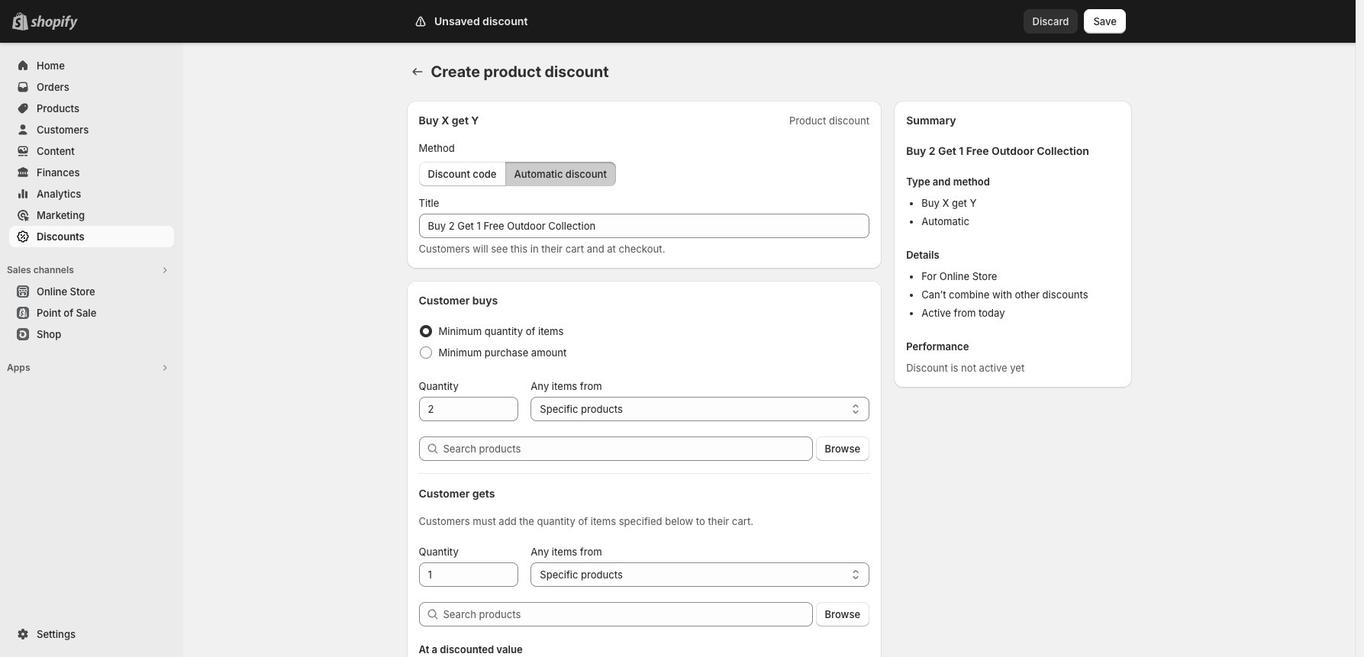 Task type: vqa. For each thing, say whether or not it's contained in the screenshot.
shopify image
yes



Task type: describe. For each thing, give the bounding box(es) containing it.
Search products text field
[[443, 437, 813, 461]]

Search products text field
[[443, 602, 813, 627]]



Task type: locate. For each thing, give the bounding box(es) containing it.
shopify image
[[31, 15, 78, 31]]

None text field
[[419, 214, 870, 238], [419, 397, 519, 422], [419, 214, 870, 238], [419, 397, 519, 422]]

None text field
[[419, 563, 519, 587]]



